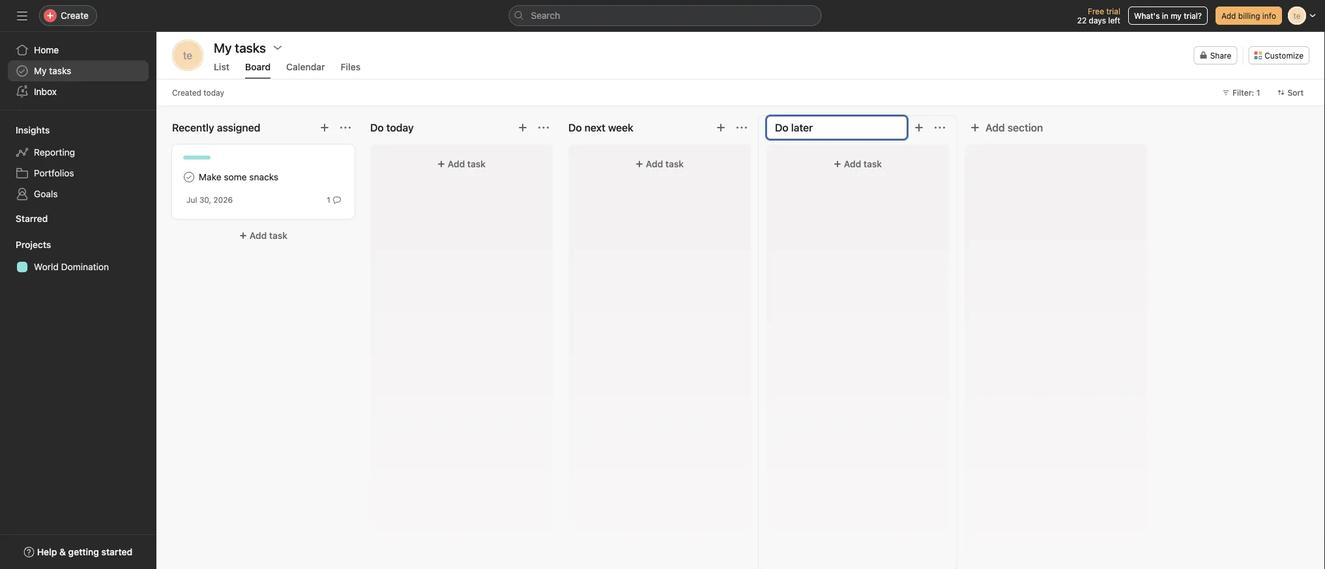 Task type: vqa. For each thing, say whether or not it's contained in the screenshot.
the bottom 'Aug 2'
no



Task type: describe. For each thing, give the bounding box(es) containing it.
make some snacks
[[199, 172, 279, 183]]

reporting link
[[8, 142, 149, 163]]

completed image
[[181, 170, 197, 185]]

world domination link
[[8, 257, 149, 278]]

add task for add task image at top left
[[448, 159, 486, 170]]

filter: 1 button
[[1217, 83, 1267, 102]]

jul 30, 2026 button
[[186, 196, 233, 205]]

home link
[[8, 40, 149, 61]]

add task for add task icon associated with do next week
[[646, 159, 684, 170]]

domination
[[61, 262, 109, 273]]

add task image for do next week
[[716, 123, 726, 133]]

created today
[[172, 88, 224, 97]]

Completed checkbox
[[181, 170, 197, 185]]

add task button for add task image at top left
[[378, 153, 545, 176]]

what's in my trial?
[[1135, 11, 1202, 20]]

my
[[34, 66, 47, 76]]

projects
[[16, 240, 51, 250]]

add task button for add task icon associated with do next week
[[576, 153, 743, 176]]

portfolios
[[34, 168, 74, 179]]

add task button for third add task icon from the left
[[775, 153, 942, 176]]

New section text field
[[767, 116, 908, 140]]

started
[[101, 547, 133, 558]]

goals
[[34, 189, 58, 200]]

1 inside dropdown button
[[1257, 88, 1261, 97]]

next week
[[585, 122, 634, 134]]

do today
[[370, 122, 414, 134]]

jul 30, 2026
[[186, 196, 233, 205]]

insights button
[[0, 124, 50, 137]]

add task image
[[518, 123, 528, 133]]

world domination
[[34, 262, 109, 273]]

add task image for recently assigned
[[320, 123, 330, 133]]

search button
[[509, 5, 822, 26]]

1 inside button
[[327, 196, 331, 205]]

insights
[[16, 125, 50, 136]]

left
[[1109, 16, 1121, 25]]

my tasks
[[214, 40, 266, 55]]

goals link
[[8, 184, 149, 205]]

calendar link
[[286, 62, 325, 79]]

more section actions image for do today
[[539, 123, 549, 133]]

billing
[[1239, 11, 1261, 20]]

home
[[34, 45, 59, 55]]

do
[[569, 122, 582, 134]]

help & getting started
[[37, 547, 133, 558]]

add billing info
[[1222, 11, 1277, 20]]

more section actions image for do next week
[[737, 123, 747, 133]]

recently assigned
[[172, 122, 260, 134]]

projects element
[[0, 233, 156, 280]]

filter:
[[1233, 88, 1255, 97]]

board
[[245, 62, 271, 72]]

help & getting started button
[[15, 541, 141, 565]]

insights element
[[0, 119, 156, 207]]

show options image
[[273, 42, 283, 53]]

global element
[[0, 32, 156, 110]]



Task type: locate. For each thing, give the bounding box(es) containing it.
board link
[[245, 62, 271, 79]]

files link
[[341, 62, 361, 79]]

free
[[1088, 7, 1105, 16]]

info
[[1263, 11, 1277, 20]]

some
[[224, 172, 247, 183]]

22
[[1078, 16, 1087, 25]]

3 add task image from the left
[[914, 123, 925, 133]]

help
[[37, 547, 57, 558]]

do next week
[[569, 122, 634, 134]]

my tasks
[[34, 66, 71, 76]]

calendar
[[286, 62, 325, 72]]

sort
[[1288, 88, 1304, 97]]

tasks
[[49, 66, 71, 76]]

add
[[1222, 11, 1237, 20], [986, 122, 1005, 134], [448, 159, 465, 170], [646, 159, 663, 170], [844, 159, 862, 170], [250, 231, 267, 241]]

1 add task image from the left
[[320, 123, 330, 133]]

task
[[468, 159, 486, 170], [666, 159, 684, 170], [864, 159, 882, 170], [269, 231, 288, 241]]

create
[[61, 10, 89, 21]]

add section
[[986, 122, 1044, 134]]

add task image
[[320, 123, 330, 133], [716, 123, 726, 133], [914, 123, 925, 133]]

2 horizontal spatial more section actions image
[[737, 123, 747, 133]]

files
[[341, 62, 361, 72]]

inbox link
[[8, 82, 149, 102]]

created
[[172, 88, 201, 97]]

add billing info button
[[1216, 7, 1283, 25]]

0 horizontal spatial 1
[[327, 196, 331, 205]]

my
[[1171, 11, 1182, 20]]

create button
[[39, 5, 97, 26]]

share
[[1211, 51, 1232, 60]]

3 more section actions image from the left
[[737, 123, 747, 133]]

0 horizontal spatial more section actions image
[[340, 123, 351, 133]]

today
[[204, 88, 224, 97]]

free trial 22 days left
[[1078, 7, 1121, 25]]

2 horizontal spatial add task image
[[914, 123, 925, 133]]

0 horizontal spatial add task image
[[320, 123, 330, 133]]

section
[[1008, 122, 1044, 134]]

te button
[[172, 40, 203, 71]]

1
[[1257, 88, 1261, 97], [327, 196, 331, 205]]

add task button
[[378, 153, 545, 176], [576, 153, 743, 176], [775, 153, 942, 176], [172, 224, 355, 248]]

more section actions image
[[935, 123, 945, 133]]

more section actions image
[[340, 123, 351, 133], [539, 123, 549, 133], [737, 123, 747, 133]]

customize
[[1265, 51, 1304, 60]]

1 more section actions image from the left
[[340, 123, 351, 133]]

more section actions image for recently assigned
[[340, 123, 351, 133]]

add task for third add task icon from the left
[[844, 159, 882, 170]]

trial?
[[1184, 11, 1202, 20]]

my tasks link
[[8, 61, 149, 82]]

2 add task image from the left
[[716, 123, 726, 133]]

in
[[1162, 11, 1169, 20]]

&
[[59, 547, 66, 558]]

make
[[199, 172, 221, 183]]

0 vertical spatial 1
[[1257, 88, 1261, 97]]

2 more section actions image from the left
[[539, 123, 549, 133]]

search list box
[[509, 5, 822, 26]]

starred button
[[0, 213, 48, 226]]

trial
[[1107, 7, 1121, 16]]

1 horizontal spatial add task image
[[716, 123, 726, 133]]

reporting
[[34, 147, 75, 158]]

1 horizontal spatial more section actions image
[[539, 123, 549, 133]]

hide sidebar image
[[17, 10, 27, 21]]

what's
[[1135, 11, 1160, 20]]

add section button
[[965, 116, 1049, 140]]

starred
[[16, 214, 48, 224]]

projects button
[[0, 239, 51, 252]]

list link
[[214, 62, 230, 79]]

share button
[[1194, 46, 1238, 65]]

te
[[183, 49, 192, 62]]

snacks
[[249, 172, 279, 183]]

inbox
[[34, 86, 57, 97]]

2026
[[213, 196, 233, 205]]

filter: 1
[[1233, 88, 1261, 97]]

customize button
[[1249, 46, 1310, 65]]

list
[[214, 62, 230, 72]]

search
[[531, 10, 560, 21]]

add task
[[448, 159, 486, 170], [646, 159, 684, 170], [844, 159, 882, 170], [250, 231, 288, 241]]

1 vertical spatial 1
[[327, 196, 331, 205]]

30,
[[199, 196, 211, 205]]

what's in my trial? button
[[1129, 7, 1208, 25]]

jul
[[186, 196, 197, 205]]

portfolios link
[[8, 163, 149, 184]]

world
[[34, 262, 59, 273]]

getting
[[68, 547, 99, 558]]

1 button
[[324, 194, 344, 207]]

sort button
[[1272, 83, 1310, 102]]

days
[[1089, 16, 1107, 25]]

1 horizontal spatial 1
[[1257, 88, 1261, 97]]



